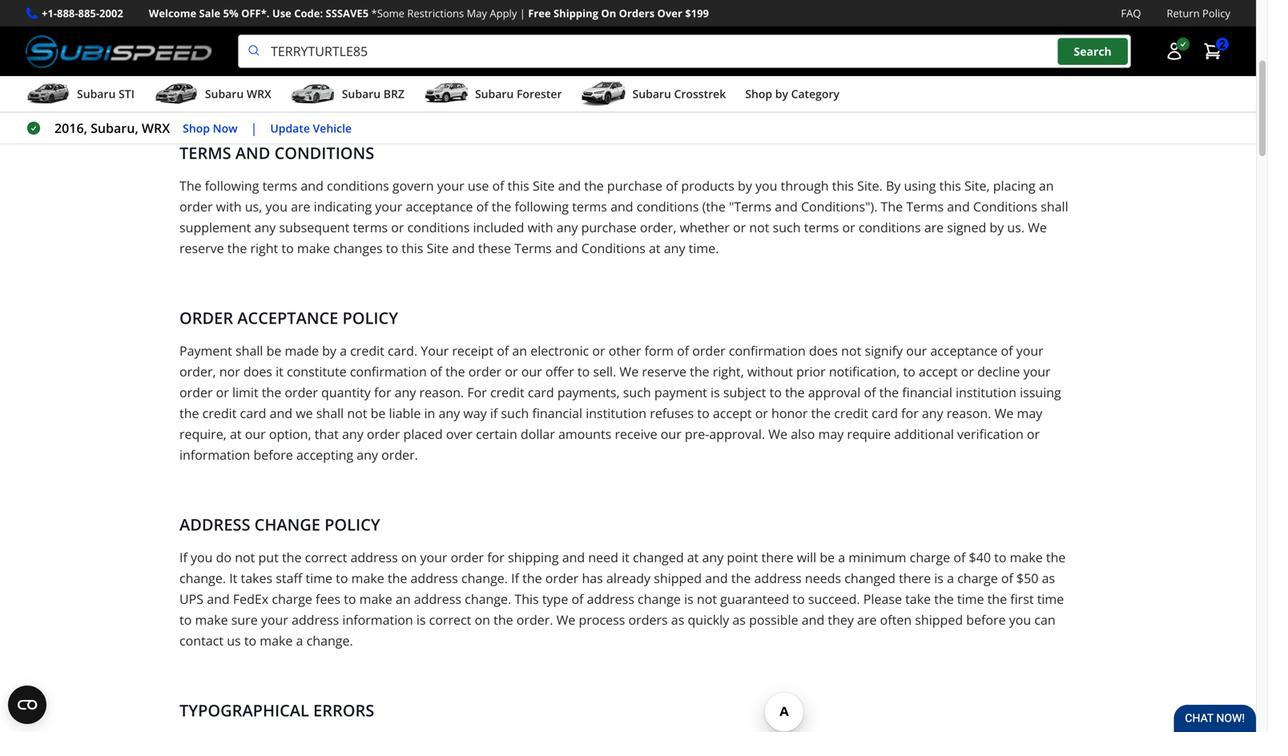 Task type: locate. For each thing, give the bounding box(es) containing it.
reserve down form at the top right of page
[[642, 363, 686, 380]]

a subaru forester thumbnail image image
[[424, 82, 469, 106]]

or left decline
[[961, 363, 974, 380]]

0 vertical spatial shop
[[745, 86, 772, 101]]

process
[[579, 611, 625, 628]]

if inside if you are outside of this region you will be contacted for payment of additional shipping charges which we will calculate with ups / dhl / fedex and pass along to your order.
[[820, 54, 828, 71]]

is inside payment shall be made by a credit card. your receipt of an electronic or other form of order confirmation does not signify our acceptance of your order, nor does it constitute confirmation of the order or our offer to sell. we reserve the right, without prior notification, to accept or decline your order or limit the order quantity for any reason. for credit card payments, such payment is subject to the approval of the financial institution issuing the credit card and we shall not be liable in any way if such financial institution refuses to accept or honor the credit card for any reason. we may require, at our option, that any order placed over certain dollar amounts receive our pre-approval. we also may require additional verification or information before accepting any order.
[[711, 384, 720, 401]]

subaru crosstrek
[[632, 86, 726, 101]]

shop now
[[183, 120, 238, 136]]

for inside if you do not put the correct address on your order for shipping and need it changed at any point there will be a minimum charge of $40 to make the change. it takes staff time to make the address change. if the order has already shipped and the address needs changed there is a charge of $50 as ups and fedex charge fees to make an address change. this type of address change is not guaranteed to succeed. please take the time the first time to make sure your address information is correct on the order. we process orders as quickly as possible and they are often shipped before you can contact us to make a change.
[[487, 549, 504, 566]]

if
[[436, 0, 444, 9], [820, 54, 828, 71], [179, 549, 187, 566], [511, 570, 519, 587]]

0 horizontal spatial additional
[[334, 75, 394, 92]]

1 vertical spatial shipping
[[508, 549, 559, 566]]

does
[[809, 342, 838, 359], [243, 363, 272, 380]]

policy for order acceptance policy
[[342, 307, 398, 329]]

site left these
[[427, 240, 449, 257]]

there up the take
[[899, 570, 931, 587]]

institution
[[956, 384, 1016, 401], [586, 405, 647, 422]]

conditions down govern
[[407, 219, 470, 236]]

without
[[747, 363, 793, 380]]

need left call
[[935, 0, 965, 9]]

refuses
[[650, 405, 694, 422]]

we down other
[[620, 363, 639, 380]]

subaru inside "subaru wrx" dropdown button
[[205, 86, 244, 101]]

need up has
[[588, 549, 618, 566]]

before inside if you do not put the correct address on your order for shipping and need it changed at any point there will be a minimum charge of $40 to make the change. it takes staff time to make the address change. if the order has already shipped and the address needs changed there is a charge of $50 as ups and fedex charge fees to make an address change. this type of address change is not guaranteed to succeed. please take the time the first time to make sure your address information is correct on the order. we process orders as quickly as possible and they are often shipped before you can contact us to make a change.
[[966, 611, 1006, 628]]

subaru inside subaru crosstrek dropdown button
[[632, 86, 671, 101]]

be inside if you do not put the correct address on your order for shipping and need it changed at any point there will be a minimum charge of $40 to make the change. it takes staff time to make the address change. if the order has already shipped and the address needs changed there is a charge of $50 as ups and fedex charge fees to make an address change. this type of address change is not guaranteed to succeed. please take the time the first time to make sure your address information is correct on the order. we process orders as quickly as possible and they are often shipped before you can contact us to make a change.
[[820, 549, 835, 566]]

5 subaru from the left
[[632, 86, 671, 101]]

0 horizontal spatial reason.
[[419, 384, 464, 401]]

billing
[[848, 0, 884, 9]]

to inside if you are outside of this region you will be contacted for payment of additional shipping charges which we will calculate with ups / dhl / fedex and pass along to your order.
[[872, 75, 884, 92]]

a subaru brz thumbnail image image
[[291, 82, 335, 106]]

0 vertical spatial such
[[773, 219, 801, 236]]

using
[[904, 177, 936, 194]]

does up prior
[[809, 342, 838, 359]]

charge
[[910, 549, 950, 566], [957, 570, 998, 587], [272, 590, 312, 608]]

by inside payment shall be made by a credit card. your receipt of an electronic or other form of order confirmation does not signify our acceptance of your order, nor does it constitute confirmation of the order or our offer to sell. we reserve the right, without prior notification, to accept or decline your order or limit the order quantity for any reason. for credit card payments, such payment is subject to the approval of the financial institution issuing the credit card and we shall not be liable in any way if such financial institution refuses to accept or honor the credit card for any reason. we may require, at our option, that any order placed over certain dollar amounts receive our pre-approval. we also may require additional verification or information before accepting any order.
[[322, 342, 336, 359]]

shop for shop now
[[183, 120, 210, 136]]

make
[[297, 240, 330, 257], [1010, 549, 1043, 566], [351, 570, 384, 587], [359, 590, 392, 608], [195, 611, 228, 628], [260, 632, 293, 649]]

financial down "signify"
[[902, 384, 952, 401]]

1 vertical spatial terms
[[514, 240, 552, 257]]

0 vertical spatial on
[[401, 549, 417, 566]]

1 vertical spatial purchase
[[581, 219, 637, 236]]

$199
[[685, 6, 709, 20]]

account
[[487, 12, 534, 29]]

address change policy
[[179, 514, 380, 536]]

conditions up whether
[[637, 198, 699, 215]]

0 horizontal spatial an
[[396, 590, 411, 608]]

2 horizontal spatial an
[[1039, 177, 1054, 194]]

confirmation
[[729, 342, 806, 359], [350, 363, 427, 380]]

1 horizontal spatial wrx
[[247, 86, 271, 101]]

1 horizontal spatial following
[[515, 198, 569, 215]]

0 horizontal spatial charge
[[272, 590, 312, 608]]

2 subaru from the left
[[205, 86, 244, 101]]

1 vertical spatial institution
[[586, 405, 647, 422]]

wrx
[[247, 86, 271, 101], [142, 119, 170, 137]]

1 subaru from the left
[[77, 86, 116, 101]]

1 horizontal spatial additional
[[894, 425, 954, 443]]

already
[[606, 570, 650, 587]]

1 vertical spatial |
[[250, 119, 257, 137]]

1 vertical spatial changed
[[844, 570, 895, 587]]

fedex inside if you do not put the correct address on your order for shipping and need it changed at any point there will be a minimum charge of $40 to make the change. it takes staff time to make the address change. if the order has already shipped and the address needs changed there is a charge of $50 as ups and fedex charge fees to make an address change. this type of address change is not guaranteed to succeed. please take the time the first time to make sure your address information is correct on the order. we process orders as quickly as possible and they are often shipped before you can contact us to make a change.
[[233, 590, 268, 608]]

of right the receipt
[[497, 342, 509, 359]]

fedex inside if you are outside of this region you will be contacted for payment of additional shipping charges which we will calculate with ups / dhl / fedex and pass along to your order.
[[740, 75, 776, 92]]

0 vertical spatial accept
[[919, 363, 958, 380]]

0 vertical spatial reserve
[[179, 240, 224, 257]]

order,
[[640, 219, 676, 236], [179, 363, 216, 380]]

fedex down 48
[[740, 75, 776, 92]]

subispeed logo image
[[26, 35, 212, 68]]

these
[[478, 240, 511, 257]]

2 horizontal spatial shipped
[[915, 611, 963, 628]]

1 vertical spatial it
[[622, 549, 629, 566]]

time
[[306, 570, 332, 587], [957, 590, 984, 608], [1037, 590, 1064, 608]]

to up possible
[[793, 590, 805, 608]]

a subaru sti thumbnail image image
[[26, 82, 70, 106]]

shop inside dropdown button
[[745, 86, 772, 101]]

2 vertical spatial at
[[687, 549, 699, 566]]

you up "terms
[[755, 177, 777, 194]]

amounts
[[558, 425, 611, 443]]

time down $40
[[957, 590, 984, 608]]

to right orders
[[655, 0, 667, 9]]

site,
[[964, 177, 990, 194]]

0 vertical spatial ups
[[668, 75, 692, 92]]

an inside payment shall be made by a credit card. your receipt of an electronic or other form of order confirmation does not signify our acceptance of your order, nor does it constitute confirmation of the order or our offer to sell. we reserve the right, without prior notification, to accept or decline your order or limit the order quantity for any reason. for credit card payments, such payment is subject to the approval of the financial institution issuing the credit card and we shall not be liable in any way if such financial institution refuses to accept or honor the credit card for any reason. we may require, at our option, that any order placed over certain dollar amounts receive our pre-approval. we also may require additional verification or information before accepting any order.
[[512, 342, 527, 359]]

to right $40
[[994, 549, 1006, 566]]

+1-888-885-2002 link
[[42, 5, 123, 22]]

1 vertical spatial conditions
[[581, 240, 646, 257]]

with down continental
[[639, 75, 665, 92]]

may right also
[[818, 425, 844, 443]]

prior
[[796, 363, 826, 380]]

if for do
[[179, 549, 187, 566]]

the down by
[[881, 198, 903, 215]]

order. inside payment shall be made by a credit card. your receipt of an electronic or other form of order confirmation does not signify our acceptance of your order, nor does it constitute confirmation of the order or our offer to sell. we reserve the right, without prior notification, to accept or decline your order or limit the order quantity for any reason. for credit card payments, such payment is subject to the approval of the financial institution issuing the credit card and we shall not be liable in any way if such financial institution refuses to accept or honor the credit card for any reason. we may require, at our option, that any order placed over certain dollar amounts receive our pre-approval. we also may require additional verification or information before accepting any order.
[[381, 446, 418, 463]]

2 vertical spatial such
[[501, 405, 529, 422]]

does up limit
[[243, 363, 272, 380]]

not inside the following terms and conditions govern your use of this site and the purchase of products by you through this site. by using this site, placing an order with us, you are indicating your acceptance of the following terms and conditions (the "terms and conditions"). the terms and conditions shall supplement any subsequent terms or conditions included with any purchase order, whether or not such terms or conditions are signed by us. we reserve the right to make changes to this site and these terms and conditions at any time.
[[749, 219, 769, 236]]

over
[[657, 6, 682, 20]]

an left "electronic" in the left of the page
[[512, 342, 527, 359]]

order. down the this
[[516, 611, 553, 628]]

0 vertical spatial shall
[[1041, 198, 1068, 215]]

and
[[235, 142, 270, 164]]

reserve inside payment shall be made by a credit card. your receipt of an electronic or other form of order confirmation does not signify our acceptance of your order, nor does it constitute confirmation of the order or our offer to sell. we reserve the right, without prior notification, to accept or decline your order or limit the order quantity for any reason. for credit card payments, such payment is subject to the approval of the financial institution issuing the credit card and we shall not be liable in any way if such financial institution refuses to accept or honor the credit card for any reason. we may require, at our option, that any order placed over certain dollar amounts receive our pre-approval. we also may require additional verification or information before accepting any order.
[[642, 363, 686, 380]]

we inside the following terms and conditions govern your use of this site and the purchase of products by you through this site. by using this site, placing an order with us, you are indicating your acceptance of the following terms and conditions (the "terms and conditions"). the terms and conditions shall supplement any subsequent terms or conditions included with any purchase order, whether or not such terms or conditions are signed by us. we reserve the right to make changes to this site and these terms and conditions at any time.
[[1028, 219, 1047, 236]]

ups inside if you do not put the correct address on your order for shipping and need it changed at any point there will be a minimum charge of $40 to make the change. it takes staff time to make the address change. if the order has already shipped and the address needs changed there is a charge of $50 as ups and fedex charge fees to make an address change. this type of address change is not guaranteed to succeed. please take the time the first time to make sure your address information is correct on the order. we process orders as quickly as possible and they are often shipped before you can contact us to make a change.
[[179, 590, 204, 608]]

or down subject
[[755, 405, 768, 422]]

an right fees
[[396, 590, 411, 608]]

of right form at the top right of page
[[677, 342, 689, 359]]

(the
[[702, 198, 726, 215]]

your inside if you are outside of this region you will be contacted for payment of additional shipping charges which we will calculate with ups / dhl / fedex and pass along to your order.
[[888, 75, 915, 92]]

wrx down shipping
[[247, 86, 271, 101]]

2 vertical spatial charge
[[272, 590, 312, 608]]

shipping inside if you do not put the correct address on your order for shipping and need it changed at any point there will be a minimum charge of $40 to make the change. it takes staff time to make the address change. if the order has already shipped and the address needs changed there is a charge of $50 as ups and fedex charge fees to make an address change. this type of address change is not guaranteed to succeed. please take the time the first time to make sure your address information is correct on the order. we process orders as quickly as possible and they are often shipped before you can contact us to make a change.
[[508, 549, 559, 566]]

2 vertical spatial with
[[528, 219, 553, 236]]

0 horizontal spatial such
[[501, 405, 529, 422]]

shop up the terms
[[183, 120, 210, 136]]

0 vertical spatial may
[[1017, 405, 1042, 422]]

are up along
[[856, 54, 876, 71]]

search input field
[[238, 35, 1131, 68]]

your
[[536, 0, 564, 9], [817, 0, 845, 9], [1007, 0, 1034, 9], [456, 12, 483, 29], [888, 75, 915, 92], [437, 177, 464, 194], [375, 198, 402, 215], [1016, 342, 1043, 359], [1023, 363, 1051, 380], [420, 549, 447, 566], [261, 611, 288, 628]]

payment down the orders
[[262, 75, 315, 92]]

we
[[554, 12, 572, 29], [540, 75, 557, 92], [296, 405, 313, 422]]

0 horizontal spatial can
[[575, 12, 596, 29]]

accept left decline
[[919, 363, 958, 380]]

or down issuing
[[1027, 425, 1040, 443]]

0 vertical spatial there
[[761, 549, 793, 566]]

subsequent
[[279, 219, 350, 236]]

by up constitute
[[322, 342, 336, 359]]

2 button
[[1195, 35, 1230, 67]]

additional inside if you are outside of this region you will be contacted for payment of additional shipping charges which we will calculate with ups / dhl / fedex and pass along to your order.
[[334, 75, 394, 92]]

terms
[[906, 198, 944, 215], [514, 240, 552, 257]]

you down first
[[1009, 611, 1031, 628]]

order.
[[918, 75, 955, 92], [381, 446, 418, 463], [516, 611, 553, 628]]

shop
[[745, 86, 772, 101], [183, 120, 210, 136]]

1 vertical spatial information
[[342, 611, 413, 628]]

card inside if you would like your order shipped to a different address than your billing you will need to call your credit card company and have the address added to your account so we can verify.
[[179, 12, 206, 29]]

different
[[681, 0, 733, 9]]

at inside if you do not put the correct address on your order for shipping and need it changed at any point there will be a minimum charge of $40 to make the change. it takes staff time to make the address change. if the order has already shipped and the address needs changed there is a charge of $50 as ups and fedex charge fees to make an address change. this type of address change is not guaranteed to succeed. please take the time the first time to make sure your address information is correct on the order. we process orders as quickly as possible and they are often shipped before you can contact us to make a change.
[[687, 549, 699, 566]]

1 vertical spatial payment
[[654, 384, 707, 401]]

0 vertical spatial purchase
[[607, 177, 662, 194]]

0 vertical spatial |
[[520, 6, 525, 20]]

reserve inside the following terms and conditions govern your use of this site and the purchase of products by you through this site. by using this site, placing an order with us, you are indicating your acceptance of the following terms and conditions (the "terms and conditions"). the terms and conditions shall supplement any subsequent terms or conditions included with any purchase order, whether or not such terms or conditions are signed by us. we reserve the right to make changes to this site and these terms and conditions at any time.
[[179, 240, 224, 257]]

an inside if you do not put the correct address on your order for shipping and need it changed at any point there will be a minimum charge of $40 to make the change. it takes staff time to make the address change. if the order has already shipped and the address needs changed there is a charge of $50 as ups and fedex charge fees to make an address change. this type of address change is not guaranteed to succeed. please take the time the first time to make sure your address information is correct on the order. we process orders as quickly as possible and they are often shipped before you can contact us to make a change.
[[396, 590, 411, 608]]

if you would like your order shipped to a different address than your billing you will need to call your credit card company and have the address added to your account so we can verify.
[[179, 0, 1072, 29]]

make right fees
[[359, 590, 392, 608]]

1 horizontal spatial acceptance
[[930, 342, 998, 359]]

0 vertical spatial following
[[205, 177, 259, 194]]

payments,
[[557, 384, 620, 401]]

additional right require
[[894, 425, 954, 443]]

subaru down free shipping for orders over $149.99 is only applicable for the continental usa 48 states.
[[475, 86, 514, 101]]

order. down placed
[[381, 446, 418, 463]]

open widget image
[[8, 686, 46, 724]]

2 vertical spatial shall
[[316, 405, 344, 422]]

0 vertical spatial order.
[[918, 75, 955, 92]]

1 vertical spatial can
[[1034, 611, 1056, 628]]

as down change
[[671, 611, 684, 628]]

subaru sti button
[[26, 79, 134, 111]]

1 vertical spatial shall
[[235, 342, 263, 359]]

before inside payment shall be made by a credit card. your receipt of an electronic or other form of order confirmation does not signify our acceptance of your order, nor does it constitute confirmation of the order or our offer to sell. we reserve the right, without prior notification, to accept or decline your order or limit the order quantity for any reason. for credit card payments, such payment is subject to the approval of the financial institution issuing the credit card and we shall not be liable in any way if such financial institution refuses to accept or honor the credit card for any reason. we may require, at our option, that any order placed over certain dollar amounts receive our pre-approval. we also may require additional verification or information before accepting any order.
[[253, 446, 293, 463]]

1 vertical spatial an
[[512, 342, 527, 359]]

1 vertical spatial shop
[[183, 120, 210, 136]]

be left the made on the top of page
[[266, 342, 281, 359]]

time up fees
[[306, 570, 332, 587]]

0 horizontal spatial correct
[[305, 549, 347, 566]]

right,
[[713, 363, 744, 380]]

0 vertical spatial additional
[[334, 75, 394, 92]]

quantity
[[321, 384, 371, 401]]

and inside payment shall be made by a credit card. your receipt of an electronic or other form of order confirmation does not signify our acceptance of your order, nor does it constitute confirmation of the order or our offer to sell. we reserve the right, without prior notification, to accept or decline your order or limit the order quantity for any reason. for credit card payments, such payment is subject to the approval of the financial institution issuing the credit card and we shall not be liable in any way if such financial institution refuses to accept or honor the credit card for any reason. we may require, at our option, that any order placed over certain dollar amounts receive our pre-approval. we also may require additional verification or information before accepting any order.
[[270, 405, 292, 422]]

subaru left brz
[[342, 86, 381, 101]]

| left free
[[520, 6, 525, 20]]

0 vertical spatial information
[[179, 446, 250, 463]]

following up us,
[[205, 177, 259, 194]]

5%
[[223, 6, 238, 20]]

for inside if you are outside of this region you will be contacted for payment of additional shipping charges which we will calculate with ups / dhl / fedex and pass along to your order.
[[242, 75, 259, 92]]

reason. up the in
[[419, 384, 464, 401]]

acceptance up decline
[[930, 342, 998, 359]]

1 horizontal spatial site
[[533, 177, 555, 194]]

vehicle
[[313, 120, 352, 136]]

1 horizontal spatial |
[[520, 6, 525, 20]]

apply
[[490, 6, 517, 20]]

0 vertical spatial wrx
[[247, 86, 271, 101]]

institution up receive
[[586, 405, 647, 422]]

0 vertical spatial does
[[809, 342, 838, 359]]

or down "terms
[[733, 219, 746, 236]]

before down $40
[[966, 611, 1006, 628]]

reserve down supplement
[[179, 240, 224, 257]]

typographical
[[179, 699, 309, 721]]

charge up the take
[[910, 549, 950, 566]]

of left $40
[[954, 549, 966, 566]]

right
[[250, 240, 278, 257]]

we down applicable
[[540, 75, 557, 92]]

1 horizontal spatial may
[[1017, 405, 1042, 422]]

subaru inside subaru brz dropdown button
[[342, 86, 381, 101]]

terms
[[179, 142, 231, 164]]

card down limit
[[240, 405, 266, 422]]

1 horizontal spatial an
[[512, 342, 527, 359]]

credit up search 'button'
[[1038, 0, 1072, 9]]

0 vertical spatial at
[[649, 240, 661, 257]]

subaru,
[[91, 119, 138, 137]]

and inside if you would like your order shipped to a different address than your billing you will need to call your credit card company and have the address added to your account so we can verify.
[[267, 12, 290, 29]]

added
[[399, 12, 437, 29]]

0 horizontal spatial ups
[[179, 590, 204, 608]]

subaru inside subaru forester dropdown button
[[475, 86, 514, 101]]

1 horizontal spatial terms
[[906, 198, 944, 215]]

placing
[[993, 177, 1035, 194]]

orders
[[303, 54, 353, 71]]

it up already
[[622, 549, 629, 566]]

subaru forester button
[[424, 79, 562, 111]]

to right right on the top left of the page
[[281, 240, 294, 257]]

1 horizontal spatial for
[[574, 54, 599, 71]]

not down "terms
[[749, 219, 769, 236]]

0 vertical spatial it
[[276, 363, 283, 380]]

wrx down a subaru wrx thumbnail image
[[142, 119, 170, 137]]

1 vertical spatial financial
[[532, 405, 582, 422]]

2 vertical spatial order.
[[516, 611, 553, 628]]

can inside if you do not put the correct address on your order for shipping and need it changed at any point there will be a minimum charge of $40 to make the change. it takes staff time to make the address change. if the order has already shipped and the address needs changed there is a charge of $50 as ups and fedex charge fees to make an address change. this type of address change is not guaranteed to succeed. please take the time the first time to make sure your address information is correct on the order. we process orders as quickly as possible and they are often shipped before you can contact us to make a change.
[[1034, 611, 1056, 628]]

this
[[943, 54, 964, 71], [508, 177, 529, 194], [832, 177, 854, 194], [939, 177, 961, 194], [402, 240, 423, 257]]

| up the and
[[250, 119, 257, 137]]

you right billing
[[887, 0, 909, 9]]

shipped inside if you would like your order shipped to a different address than your billing you will need to call your credit card company and have the address added to your account so we can verify.
[[603, 0, 651, 9]]

need inside if you would like your order shipped to a different address than your billing you will need to call your credit card company and have the address added to your account so we can verify.
[[935, 0, 965, 9]]

if for would
[[436, 0, 444, 9]]

the following terms and conditions govern your use of this site and the purchase of products by you through this site. by using this site, placing an order with us, you are indicating your acceptance of the following terms and conditions (the "terms and conditions"). the terms and conditions shall supplement any subsequent terms or conditions included with any purchase order, whether or not such terms or conditions are signed by us. we reserve the right to make changes to this site and these terms and conditions at any time.
[[179, 177, 1068, 257]]

order, down payment on the left of the page
[[179, 363, 216, 380]]

faq link
[[1121, 5, 1141, 22]]

change
[[254, 514, 320, 536]]

to right notification,
[[903, 363, 915, 380]]

financial up dollar
[[532, 405, 582, 422]]

such right if
[[501, 405, 529, 422]]

can down "$50" on the right bottom
[[1034, 611, 1056, 628]]

subaru for subaru brz
[[342, 86, 381, 101]]

site right use on the left of the page
[[533, 177, 555, 194]]

0 horizontal spatial wrx
[[142, 119, 170, 137]]

1 horizontal spatial changed
[[844, 570, 895, 587]]

calculate
[[583, 75, 636, 92]]

a subaru wrx thumbnail image image
[[154, 82, 199, 106]]

to right fees
[[344, 590, 356, 608]]

1 vertical spatial before
[[966, 611, 1006, 628]]

it left constitute
[[276, 363, 283, 380]]

1 horizontal spatial confirmation
[[729, 342, 806, 359]]

4 subaru from the left
[[475, 86, 514, 101]]

0 horizontal spatial before
[[253, 446, 293, 463]]

0 horizontal spatial the
[[179, 177, 202, 194]]

will
[[912, 0, 932, 9], [1035, 54, 1054, 71], [560, 75, 580, 92], [797, 549, 816, 566]]

acceptance
[[406, 198, 473, 215], [930, 342, 998, 359]]

1 horizontal spatial need
[[935, 0, 965, 9]]

sssave5
[[326, 6, 369, 20]]

or
[[391, 219, 404, 236], [733, 219, 746, 236], [842, 219, 855, 236], [592, 342, 605, 359], [505, 363, 518, 380], [961, 363, 974, 380], [216, 384, 229, 401], [755, 405, 768, 422], [1027, 425, 1040, 443]]

order, inside payment shall be made by a credit card. your receipt of an electronic or other form of order confirmation does not signify our acceptance of your order, nor does it constitute confirmation of the order or our offer to sell. we reserve the right, without prior notification, to accept or decline your order or limit the order quantity for any reason. for credit card payments, such payment is subject to the approval of the financial institution issuing the credit card and we shall not be liable in any way if such financial institution refuses to accept or honor the credit card for any reason. we may require, at our option, that any order placed over certain dollar amounts receive our pre-approval. we also may require additional verification or information before accepting any order.
[[179, 363, 216, 380]]

such up refuses
[[623, 384, 651, 401]]

with inside if you are outside of this region you will be contacted for payment of additional shipping charges which we will calculate with ups / dhl / fedex and pass along to your order.
[[639, 75, 665, 92]]

products
[[681, 177, 734, 194]]

$50
[[1016, 570, 1038, 587]]

0 vertical spatial charge
[[910, 549, 950, 566]]

1 horizontal spatial ups
[[668, 75, 692, 92]]

crosstrek
[[674, 86, 726, 101]]

0 horizontal spatial financial
[[532, 405, 582, 422]]

we up option,
[[296, 405, 313, 422]]

region
[[968, 54, 1006, 71]]

0 horizontal spatial order,
[[179, 363, 216, 380]]

of
[[927, 54, 939, 71], [319, 75, 331, 92], [492, 177, 504, 194], [666, 177, 678, 194], [476, 198, 488, 215], [497, 342, 509, 359], [677, 342, 689, 359], [1001, 342, 1013, 359], [430, 363, 442, 380], [864, 384, 876, 401], [954, 549, 966, 566], [1001, 570, 1013, 587], [572, 590, 584, 608]]

confirmation up without
[[729, 342, 806, 359]]

for
[[275, 54, 300, 71], [574, 54, 599, 71]]

errors
[[313, 699, 374, 721]]

1 horizontal spatial there
[[899, 570, 931, 587]]

are
[[856, 54, 876, 71], [291, 198, 310, 215], [924, 219, 944, 236], [857, 611, 877, 628]]

electronic
[[530, 342, 589, 359]]

if inside if you would like your order shipped to a different address than your billing you will need to call your credit card company and have the address added to your account so we can verify.
[[436, 0, 444, 9]]

if
[[490, 405, 498, 422]]

2002
[[99, 6, 123, 20]]

it
[[276, 363, 283, 380], [622, 549, 629, 566]]

accepting
[[296, 446, 353, 463]]

subaru inside 'subaru sti' dropdown button
[[77, 86, 116, 101]]

we
[[1028, 219, 1047, 236], [620, 363, 639, 380], [995, 405, 1014, 422], [768, 425, 787, 443], [556, 611, 575, 628]]

0 horizontal spatial /
[[695, 75, 700, 92]]

order acceptance policy
[[179, 307, 398, 329]]

by inside dropdown button
[[775, 86, 788, 101]]

button image
[[1165, 42, 1184, 61]]

possible
[[749, 611, 798, 628]]

shop down 48
[[745, 86, 772, 101]]

1 horizontal spatial on
[[475, 611, 490, 628]]

if for are
[[820, 54, 828, 71]]

0 horizontal spatial terms
[[514, 240, 552, 257]]

shipped down the take
[[915, 611, 963, 628]]

1 horizontal spatial institution
[[956, 384, 1016, 401]]

card.
[[388, 342, 417, 359]]

make down subsequent
[[297, 240, 330, 257]]

information inside payment shall be made by a credit card. your receipt of an electronic or other form of order confirmation does not signify our acceptance of your order, nor does it constitute confirmation of the order or our offer to sell. we reserve the right, without prior notification, to accept or decline your order or limit the order quantity for any reason. for credit card payments, such payment is subject to the approval of the financial institution issuing the credit card and we shall not be liable in any way if such financial institution refuses to accept or honor the credit card for any reason. we may require, at our option, that any order placed over certain dollar amounts receive our pre-approval. we also may require additional verification or information before accepting any order.
[[179, 446, 250, 463]]

subaru up now
[[205, 86, 244, 101]]

an inside the following terms and conditions govern your use of this site and the purchase of products by you through this site. by using this site, placing an order with us, you are indicating your acceptance of the following terms and conditions (the "terms and conditions"). the terms and conditions shall supplement any subsequent terms or conditions included with any purchase order, whether or not such terms or conditions are signed by us. we reserve the right to make changes to this site and these terms and conditions at any time.
[[1039, 177, 1054, 194]]

1 vertical spatial additional
[[894, 425, 954, 443]]

1 horizontal spatial order,
[[640, 219, 676, 236]]

3 subaru from the left
[[342, 86, 381, 101]]

make inside the following terms and conditions govern your use of this site and the purchase of products by you through this site. by using this site, placing an order with us, you are indicating your acceptance of the following terms and conditions (the "terms and conditions"). the terms and conditions shall supplement any subsequent terms or conditions included with any purchase order, whether or not such terms or conditions are signed by us. we reserve the right to make changes to this site and these terms and conditions at any time.
[[297, 240, 330, 257]]

credit inside if you would like your order shipped to a different address than your billing you will need to call your credit card company and have the address added to your account so we can verify.
[[1038, 0, 1072, 9]]

we inside if you would like your order shipped to a different address than your billing you will need to call your credit card company and have the address added to your account so we can verify.
[[554, 12, 572, 29]]

0 horizontal spatial payment
[[262, 75, 315, 92]]

can inside if you would like your order shipped to a different address than your billing you will need to call your credit card company and have the address added to your account so we can verify.
[[575, 12, 596, 29]]

payment
[[262, 75, 315, 92], [654, 384, 707, 401]]

/ right dhl on the right
[[732, 75, 737, 92]]

1 vertical spatial at
[[230, 425, 242, 443]]

policy right change
[[324, 514, 380, 536]]

we down the type
[[556, 611, 575, 628]]

than
[[787, 0, 814, 9]]

if up pass
[[820, 54, 828, 71]]

may
[[467, 6, 487, 20]]

return policy
[[1167, 6, 1230, 20]]

as
[[1042, 570, 1055, 587], [671, 611, 684, 628], [732, 611, 746, 628]]

ups up contact
[[179, 590, 204, 608]]

any inside if you do not put the correct address on your order for shipping and need it changed at any point there will be a minimum charge of $40 to make the change. it takes staff time to make the address change. if the order has already shipped and the address needs changed there is a charge of $50 as ups and fedex charge fees to make an address change. this type of address change is not guaranteed to succeed. please take the time the first time to make sure your address information is correct on the order. we process orders as quickly as possible and they are often shipped before you can contact us to make a change.
[[702, 549, 724, 566]]

1 horizontal spatial it
[[622, 549, 629, 566]]

charge down $40
[[957, 570, 998, 587]]

takes
[[241, 570, 272, 587]]

1 horizontal spatial shipping
[[508, 549, 559, 566]]

1 vertical spatial policy
[[324, 514, 380, 536]]

we right so
[[554, 12, 572, 29]]

on
[[601, 6, 616, 20]]

whether
[[680, 219, 730, 236]]

changed up already
[[633, 549, 684, 566]]

acceptance down govern
[[406, 198, 473, 215]]

will up needs
[[797, 549, 816, 566]]



Task type: vqa. For each thing, say whether or not it's contained in the screenshot.
Tissue
no



Task type: describe. For each thing, give the bounding box(es) containing it.
shipping inside if you are outside of this region you will be contacted for payment of additional shipping charges which we will calculate with ups / dhl / fedex and pass along to your order.
[[397, 75, 448, 92]]

charges
[[451, 75, 498, 92]]

you right region
[[1009, 54, 1031, 71]]

subaru for subaru forester
[[475, 86, 514, 101]]

by up "terms
[[738, 177, 752, 194]]

1 vertical spatial accept
[[713, 405, 752, 422]]

free
[[179, 54, 209, 71]]

1 horizontal spatial conditions
[[973, 198, 1037, 215]]

you right us,
[[266, 198, 288, 215]]

to right added
[[440, 12, 453, 29]]

1 horizontal spatial accept
[[919, 363, 958, 380]]

order inside the following terms and conditions govern your use of this site and the purchase of products by you through this site. by using this site, placing an order with us, you are indicating your acceptance of the following terms and conditions (the "terms and conditions"). the terms and conditions shall supplement any subsequent terms or conditions included with any purchase order, whether or not such terms or conditions are signed by us. we reserve the right to make changes to this site and these terms and conditions at any time.
[[179, 198, 213, 215]]

to right changes
[[386, 240, 398, 257]]

make up contact
[[195, 611, 228, 628]]

credit up require,
[[202, 405, 237, 422]]

subaru brz
[[342, 86, 404, 101]]

order. inside if you are outside of this region you will be contacted for payment of additional shipping charges which we will calculate with ups / dhl / fedex and pass along to your order.
[[918, 75, 955, 92]]

orders
[[619, 6, 655, 20]]

off*.
[[241, 6, 270, 20]]

they
[[828, 611, 854, 628]]

0 horizontal spatial |
[[250, 119, 257, 137]]

shall inside the following terms and conditions govern your use of this site and the purchase of products by you through this site. by using this site, placing an order with us, you are indicating your acceptance of the following terms and conditions (the "terms and conditions"). the terms and conditions shall supplement any subsequent terms or conditions included with any purchase order, whether or not such terms or conditions are signed by us. we reserve the right to make changes to this site and these terms and conditions at any time.
[[1041, 198, 1068, 215]]

a subaru crosstrek thumbnail image image
[[581, 82, 626, 106]]

payment inside payment shall be made by a credit card. your receipt of an electronic or other form of order confirmation does not signify our acceptance of your order, nor does it constitute confirmation of the order or our offer to sell. we reserve the right, without prior notification, to accept or decline your order or limit the order quantity for any reason. for credit card payments, such payment is subject to the approval of the financial institution issuing the credit card and we shall not be liable in any way if such financial institution refuses to accept or honor the credit card for any reason. we may require, at our option, that any order placed over certain dollar amounts receive our pre-approval. we also may require additional verification or information before accepting any order.
[[654, 384, 707, 401]]

0 horizontal spatial as
[[671, 611, 684, 628]]

we up verification
[[995, 405, 1014, 422]]

not up quickly
[[697, 590, 717, 608]]

we inside if you are outside of this region you will be contacted for payment of additional shipping charges which we will calculate with ups / dhl / fedex and pass along to your order.
[[540, 75, 557, 92]]

your
[[421, 342, 449, 359]]

be left liable in the left bottom of the page
[[371, 405, 386, 422]]

other
[[609, 342, 641, 359]]

wrx inside dropdown button
[[247, 86, 271, 101]]

approval.
[[709, 425, 765, 443]]

are inside if you are outside of this region you will be contacted for payment of additional shipping charges which we will calculate with ups / dhl / fedex and pass along to your order.
[[856, 54, 876, 71]]

verify.
[[599, 12, 635, 29]]

our left option,
[[245, 425, 266, 443]]

company
[[209, 12, 264, 29]]

along
[[836, 75, 869, 92]]

and inside if you are outside of this region you will be contacted for payment of additional shipping charges which we will calculate with ups / dhl / fedex and pass along to your order.
[[779, 75, 802, 92]]

not up notification,
[[841, 342, 861, 359]]

payment shall be made by a credit card. your receipt of an electronic or other form of order confirmation does not signify our acceptance of your order, nor does it constitute confirmation of the order or our offer to sell. we reserve the right, without prior notification, to accept or decline your order or limit the order quantity for any reason. for credit card payments, such payment is subject to the approval of the financial institution issuing the credit card and we shall not be liable in any way if such financial institution refuses to accept or honor the credit card for any reason. we may require, at our option, that any order placed over certain dollar amounts receive our pre-approval. we also may require additional verification or information before accepting any order.
[[179, 342, 1061, 463]]

to left call
[[969, 0, 981, 9]]

or down govern
[[391, 219, 404, 236]]

to up contact
[[179, 611, 192, 628]]

48
[[751, 54, 766, 71]]

0 horizontal spatial shall
[[235, 342, 263, 359]]

you up along
[[831, 54, 853, 71]]

$149.99
[[394, 54, 441, 71]]

+1-888-885-2002
[[42, 6, 123, 20]]

brz
[[383, 86, 404, 101]]

it inside payment shall be made by a credit card. your receipt of an electronic or other form of order confirmation does not signify our acceptance of your order, nor does it constitute confirmation of the order or our offer to sell. we reserve the right, without prior notification, to accept or decline your order or limit the order quantity for any reason. for credit card payments, such payment is subject to the approval of the financial institution issuing the credit card and we shall not be liable in any way if such financial institution refuses to accept or honor the credit card for any reason. we may require, at our option, that any order placed over certain dollar amounts receive our pre-approval. we also may require additional verification or information before accepting any order.
[[276, 363, 283, 380]]

to up pre-
[[697, 405, 709, 422]]

shop for shop by category
[[745, 86, 772, 101]]

1 vertical spatial the
[[881, 198, 903, 215]]

conditions down by
[[859, 219, 921, 236]]

conditions up indicating
[[327, 177, 389, 194]]

site.
[[857, 177, 883, 194]]

us.
[[1007, 219, 1025, 236]]

of up decline
[[1001, 342, 1013, 359]]

you left would
[[447, 0, 469, 9]]

ups inside if you are outside of this region you will be contacted for payment of additional shipping charges which we will calculate with ups / dhl / fedex and pass along to your order.
[[668, 75, 692, 92]]

only
[[459, 54, 493, 71]]

our right "signify"
[[906, 342, 927, 359]]

additional inside payment shall be made by a credit card. your receipt of an electronic or other form of order confirmation does not signify our acceptance of your order, nor does it constitute confirmation of the order or our offer to sell. we reserve the right, without prior notification, to accept or decline your order or limit the order quantity for any reason. for credit card payments, such payment is subject to the approval of the financial institution issuing the credit card and we shall not be liable in any way if such financial institution refuses to accept or honor the credit card for any reason. we may require, at our option, that any order placed over certain dollar amounts receive our pre-approval. we also may require additional verification or information before accepting any order.
[[894, 425, 954, 443]]

are inside if you do not put the correct address on your order for shipping and need it changed at any point there will be a minimum charge of $40 to make the change. it takes staff time to make the address change. if the order has already shipped and the address needs changed there is a charge of $50 as ups and fedex charge fees to make an address change. this type of address change is not guaranteed to succeed. please take the time the first time to make sure your address information is correct on the order. we process orders as quickly as possible and they are often shipped before you can contact us to make a change.
[[857, 611, 877, 628]]

acceptance inside payment shall be made by a credit card. your receipt of an electronic or other form of order confirmation does not signify our acceptance of your order, nor does it constitute confirmation of the order or our offer to sell. we reserve the right, without prior notification, to accept or decline your order or limit the order quantity for any reason. for credit card payments, such payment is subject to the approval of the financial institution issuing the credit card and we shall not be liable in any way if such financial institution refuses to accept or honor the credit card for any reason. we may require, at our option, that any order placed over certain dollar amounts receive our pre-approval. we also may require additional verification or information before accepting any order.
[[930, 342, 998, 359]]

1 horizontal spatial charge
[[910, 549, 950, 566]]

would
[[473, 0, 509, 9]]

1 horizontal spatial correct
[[429, 611, 471, 628]]

quickly
[[688, 611, 729, 628]]

1 horizontal spatial reason.
[[947, 405, 991, 422]]

type
[[542, 590, 568, 608]]

outside
[[879, 54, 924, 71]]

by left us.
[[990, 219, 1004, 236]]

*some
[[371, 6, 404, 20]]

$40
[[969, 549, 991, 566]]

0 vertical spatial the
[[179, 177, 202, 194]]

this inside if you are outside of this region you will be contacted for payment of additional shipping charges which we will calculate with ups / dhl / fedex and pass along to your order.
[[943, 54, 964, 71]]

over
[[446, 425, 473, 443]]

1 horizontal spatial with
[[528, 219, 553, 236]]

to left the sell. on the left
[[577, 363, 590, 380]]

1 vertical spatial does
[[243, 363, 272, 380]]

decline
[[977, 363, 1020, 380]]

of down your
[[430, 363, 442, 380]]

of right outside
[[927, 54, 939, 71]]

shipping
[[554, 6, 598, 20]]

2 vertical spatial shipped
[[915, 611, 963, 628]]

policy for address change policy
[[324, 514, 380, 536]]

subaru forester
[[475, 86, 562, 101]]

of down the orders
[[319, 75, 331, 92]]

the inside if you would like your order shipped to a different address than your billing you will need to call your credit card company and have the address added to your account so we can verify.
[[325, 12, 345, 29]]

sti
[[119, 86, 134, 101]]

contact
[[179, 632, 224, 649]]

1 horizontal spatial shipped
[[654, 570, 702, 587]]

0 horizontal spatial site
[[427, 240, 449, 257]]

free shipping for orders over $149.99 is only applicable for the continental usa 48 states.
[[179, 54, 817, 71]]

of down notification,
[[864, 384, 876, 401]]

to down without
[[769, 384, 782, 401]]

subaru brz button
[[291, 79, 404, 111]]

time.
[[689, 240, 719, 257]]

make right staff
[[351, 570, 384, 587]]

will left search 'button'
[[1035, 54, 1054, 71]]

this right use on the left of the page
[[508, 177, 529, 194]]

payment inside if you are outside of this region you will be contacted for payment of additional shipping charges which we will calculate with ups / dhl / fedex and pass along to your order.
[[262, 75, 315, 92]]

card down offer
[[528, 384, 554, 401]]

guaranteed
[[720, 590, 789, 608]]

our left offer
[[521, 363, 542, 380]]

of left products on the top of page
[[666, 177, 678, 194]]

signify
[[865, 342, 903, 359]]

credit up if
[[490, 384, 524, 401]]

need inside if you do not put the correct address on your order for shipping and need it changed at any point there will be a minimum charge of $40 to make the change. it takes staff time to make the address change. if the order has already shipped and the address needs changed there is a charge of $50 as ups and fedex charge fees to make an address change. this type of address change is not guaranteed to succeed. please take the time the first time to make sure your address information is correct on the order. we process orders as quickly as possible and they are often shipped before you can contact us to make a change.
[[588, 549, 618, 566]]

shop by category
[[745, 86, 839, 101]]

a inside payment shall be made by a credit card. your receipt of an electronic or other form of order confirmation does not signify our acceptance of your order, nor does it constitute confirmation of the order or our offer to sell. we reserve the right, without prior notification, to accept or decline your order or limit the order quantity for any reason. for credit card payments, such payment is subject to the approval of the financial institution issuing the credit card and we shall not be liable in any way if such financial institution refuses to accept or honor the credit card for any reason. we may require, at our option, that any order placed over certain dollar amounts receive our pre-approval. we also may require additional verification or information before accepting any order.
[[340, 342, 347, 359]]

point
[[727, 549, 758, 566]]

0 horizontal spatial institution
[[586, 405, 647, 422]]

1 horizontal spatial financial
[[902, 384, 952, 401]]

be inside if you are outside of this region you will be contacted for payment of additional shipping charges which we will calculate with ups / dhl / fedex and pass along to your order.
[[1057, 54, 1073, 71]]

order inside if you would like your order shipped to a different address than your billing you will need to call your credit card company and have the address added to your account so we can verify.
[[567, 0, 600, 9]]

order, inside the following terms and conditions govern your use of this site and the purchase of products by you through this site. by using this site, placing an order with us, you are indicating your acceptance of the following terms and conditions (the "terms and conditions"). the terms and conditions shall supplement any subsequent terms or conditions included with any purchase order, whether or not such terms or conditions are signed by us. we reserve the right to make changes to this site and these terms and conditions at any time.
[[640, 219, 676, 236]]

or up the sell. on the left
[[592, 342, 605, 359]]

0 horizontal spatial time
[[306, 570, 332, 587]]

2 horizontal spatial time
[[1037, 590, 1064, 608]]

have
[[294, 12, 322, 29]]

sure
[[231, 611, 258, 628]]

0 horizontal spatial changed
[[633, 549, 684, 566]]

make up "$50" on the right bottom
[[1010, 549, 1043, 566]]

do
[[216, 549, 232, 566]]

for
[[467, 384, 487, 401]]

0 horizontal spatial with
[[216, 198, 242, 215]]

1 for from the left
[[275, 54, 300, 71]]

honor
[[771, 405, 808, 422]]

make right the us
[[260, 632, 293, 649]]

credit down approval
[[834, 405, 868, 422]]

pre-
[[685, 425, 709, 443]]

2 horizontal spatial charge
[[957, 570, 998, 587]]

0 horizontal spatial confirmation
[[350, 363, 427, 380]]

0 horizontal spatial there
[[761, 549, 793, 566]]

2 for from the left
[[574, 54, 599, 71]]

shop now link
[[183, 119, 238, 137]]

receive
[[615, 425, 657, 443]]

subaru for subaru wrx
[[205, 86, 244, 101]]

credit left card.
[[350, 342, 384, 359]]

will inside if you do not put the correct address on your order for shipping and need it changed at any point there will be a minimum charge of $40 to make the change. it takes staff time to make the address change. if the order has already shipped and the address needs changed there is a charge of $50 as ups and fedex charge fees to make an address change. this type of address change is not guaranteed to succeed. please take the time the first time to make sure your address information is correct on the order. we process orders as quickly as possible and they are often shipped before you can contact us to make a change.
[[797, 549, 816, 566]]

1 vertical spatial such
[[623, 384, 651, 401]]

subaru for subaru crosstrek
[[632, 86, 671, 101]]

if you do not put the correct address on your order for shipping and need it changed at any point there will be a minimum charge of $40 to make the change. it takes staff time to make the address change. if the order has already shipped and the address needs changed there is a charge of $50 as ups and fedex charge fees to make an address change. this type of address change is not guaranteed to succeed. please take the time the first time to make sure your address information is correct on the order. we process orders as quickly as possible and they are often shipped before you can contact us to make a change.
[[179, 549, 1066, 649]]

acceptance inside the following terms and conditions govern your use of this site and the purchase of products by you through this site. by using this site, placing an order with us, you are indicating your acceptance of the following terms and conditions (the "terms and conditions"). the terms and conditions shall supplement any subsequent terms or conditions included with any purchase order, whether or not such terms or conditions are signed by us. we reserve the right to make changes to this site and these terms and conditions at any time.
[[406, 198, 473, 215]]

this left site,
[[939, 177, 961, 194]]

0 vertical spatial institution
[[956, 384, 1016, 401]]

govern
[[392, 177, 434, 194]]

of right the type
[[572, 590, 584, 608]]

to right the us
[[244, 632, 256, 649]]

of left "$50" on the right bottom
[[1001, 570, 1013, 587]]

that
[[315, 425, 339, 443]]

are left signed
[[924, 219, 944, 236]]

0 vertical spatial correct
[[305, 549, 347, 566]]

or down conditions").
[[842, 219, 855, 236]]

orders
[[628, 611, 668, 628]]

1 / from the left
[[695, 75, 700, 92]]

if you are outside of this region you will be contacted for payment of additional shipping charges which we will calculate with ups / dhl / fedex and pass along to your order.
[[179, 54, 1073, 92]]

payment
[[179, 342, 232, 359]]

not right do
[[235, 549, 255, 566]]

2 / from the left
[[732, 75, 737, 92]]

it
[[229, 570, 237, 587]]

will left a subaru crosstrek thumbnail image
[[560, 75, 580, 92]]

information inside if you do not put the correct address on your order for shipping and need it changed at any point there will be a minimum charge of $40 to make the change. it takes staff time to make the address change. if the order has already shipped and the address needs changed there is a charge of $50 as ups and fedex charge fees to make an address change. this type of address change is not guaranteed to succeed. please take the time the first time to make sure your address information is correct on the order. we process orders as quickly as possible and they are often shipped before you can contact us to make a change.
[[342, 611, 413, 628]]

1 vertical spatial may
[[818, 425, 844, 443]]

1 vertical spatial on
[[475, 611, 490, 628]]

indicating
[[314, 198, 372, 215]]

succeed.
[[808, 590, 860, 608]]

card up require
[[872, 405, 898, 422]]

are up subsequent
[[291, 198, 310, 215]]

approval
[[808, 384, 861, 401]]

use
[[468, 177, 489, 194]]

885-
[[78, 6, 99, 20]]

search
[[1074, 44, 1112, 59]]

conditions").
[[801, 198, 877, 215]]

changes
[[333, 240, 383, 257]]

through
[[781, 177, 829, 194]]

or left offer
[[505, 363, 518, 380]]

fees
[[316, 590, 340, 608]]

if up the this
[[511, 570, 519, 587]]

our down refuses
[[661, 425, 681, 443]]

of down use on the left of the page
[[476, 198, 488, 215]]

to up fees
[[336, 570, 348, 587]]

constitute
[[287, 363, 347, 380]]

update vehicle
[[270, 120, 352, 136]]

a inside if you would like your order shipped to a different address than your billing you will need to call your credit card company and have the address added to your account so we can verify.
[[670, 0, 677, 9]]

of right use on the left of the page
[[492, 177, 504, 194]]

sell.
[[593, 363, 616, 380]]

0 vertical spatial terms
[[906, 198, 944, 215]]

such inside the following terms and conditions govern your use of this site and the purchase of products by you through this site. by using this site, placing an order with us, you are indicating your acceptance of the following terms and conditions (the "terms and conditions"). the terms and conditions shall supplement any subsequent terms or conditions included with any purchase order, whether or not such terms or conditions are signed by us. we reserve the right to make changes to this site and these terms and conditions at any time.
[[773, 219, 801, 236]]

so
[[537, 12, 551, 29]]

included
[[473, 219, 524, 236]]

also
[[791, 425, 815, 443]]

1 horizontal spatial time
[[957, 590, 984, 608]]

order. inside if you do not put the correct address on your order for shipping and need it changed at any point there will be a minimum charge of $40 to make the change. it takes staff time to make the address change. if the order has already shipped and the address needs changed there is a charge of $50 as ups and fedex charge fees to make an address change. this type of address change is not guaranteed to succeed. please take the time the first time to make sure your address information is correct on the order. we process orders as quickly as possible and they are often shipped before you can contact us to make a change.
[[516, 611, 553, 628]]

we inside if you do not put the correct address on your order for shipping and need it changed at any point there will be a minimum charge of $40 to make the change. it takes staff time to make the address change. if the order has already shipped and the address needs changed there is a charge of $50 as ups and fedex charge fees to make an address change. this type of address change is not guaranteed to succeed. please take the time the first time to make sure your address information is correct on the order. we process orders as quickly as possible and they are often shipped before you can contact us to make a change.
[[556, 611, 575, 628]]

is
[[444, 54, 455, 71]]

1 horizontal spatial as
[[732, 611, 746, 628]]

free
[[528, 6, 551, 20]]

1 vertical spatial following
[[515, 198, 569, 215]]

this up conditions").
[[832, 177, 854, 194]]

you left do
[[191, 549, 213, 566]]

it inside if you do not put the correct address on your order for shipping and need it changed at any point there will be a minimum charge of $40 to make the change. it takes staff time to make the address change. if the order has already shipped and the address needs changed there is a charge of $50 as ups and fedex charge fees to make an address change. this type of address change is not guaranteed to succeed. please take the time the first time to make sure your address information is correct on the order. we process orders as quickly as possible and they are often shipped before you can contact us to make a change.
[[622, 549, 629, 566]]

we inside payment shall be made by a credit card. your receipt of an electronic or other form of order confirmation does not signify our acceptance of your order, nor does it constitute confirmation of the order or our offer to sell. we reserve the right, without prior notification, to accept or decline your order or limit the order quantity for any reason. for credit card payments, such payment is subject to the approval of the financial institution issuing the credit card and we shall not be liable in any way if such financial institution refuses to accept or honor the credit card for any reason. we may require, at our option, that any order placed over certain dollar amounts receive our pre-approval. we also may require additional verification or information before accepting any order.
[[296, 405, 313, 422]]

subaru for subaru sti
[[77, 86, 116, 101]]

1 horizontal spatial shall
[[316, 405, 344, 422]]

faq
[[1121, 6, 1141, 20]]

at inside payment shall be made by a credit card. your receipt of an electronic or other form of order confirmation does not signify our acceptance of your order, nor does it constitute confirmation of the order or our offer to sell. we reserve the right, without prior notification, to accept or decline your order or limit the order quantity for any reason. for credit card payments, such payment is subject to the approval of the financial institution issuing the credit card and we shall not be liable in any way if such financial institution refuses to accept or honor the credit card for any reason. we may require, at our option, that any order placed over certain dollar amounts receive our pre-approval. we also may require additional verification or information before accepting any order.
[[230, 425, 242, 443]]

not down quantity
[[347, 405, 367, 422]]

0 horizontal spatial following
[[205, 177, 259, 194]]

take
[[905, 590, 931, 608]]

shop by category button
[[745, 79, 839, 111]]

update vehicle button
[[270, 119, 352, 137]]

2 horizontal spatial as
[[1042, 570, 1055, 587]]

issuing
[[1020, 384, 1061, 401]]

1 vertical spatial wrx
[[142, 119, 170, 137]]

or down nor
[[216, 384, 229, 401]]

change
[[638, 590, 681, 608]]

1 vertical spatial there
[[899, 570, 931, 587]]

us
[[227, 632, 241, 649]]

address
[[179, 514, 250, 536]]

at inside the following terms and conditions govern your use of this site and the purchase of products by you through this site. by using this site, placing an order with us, you are indicating your acceptance of the following terms and conditions (the "terms and conditions"). the terms and conditions shall supplement any subsequent terms or conditions included with any purchase order, whether or not such terms or conditions are signed by us. we reserve the right to make changes to this site and these terms and conditions at any time.
[[649, 240, 661, 257]]

typographical errors
[[179, 699, 374, 721]]

usa
[[723, 54, 748, 71]]

form
[[644, 342, 674, 359]]

we down honor
[[768, 425, 787, 443]]

this right changes
[[402, 240, 423, 257]]

+1-
[[42, 6, 57, 20]]

will inside if you would like your order shipped to a different address than your billing you will need to call your credit card company and have the address added to your account so we can verify.
[[912, 0, 932, 9]]



